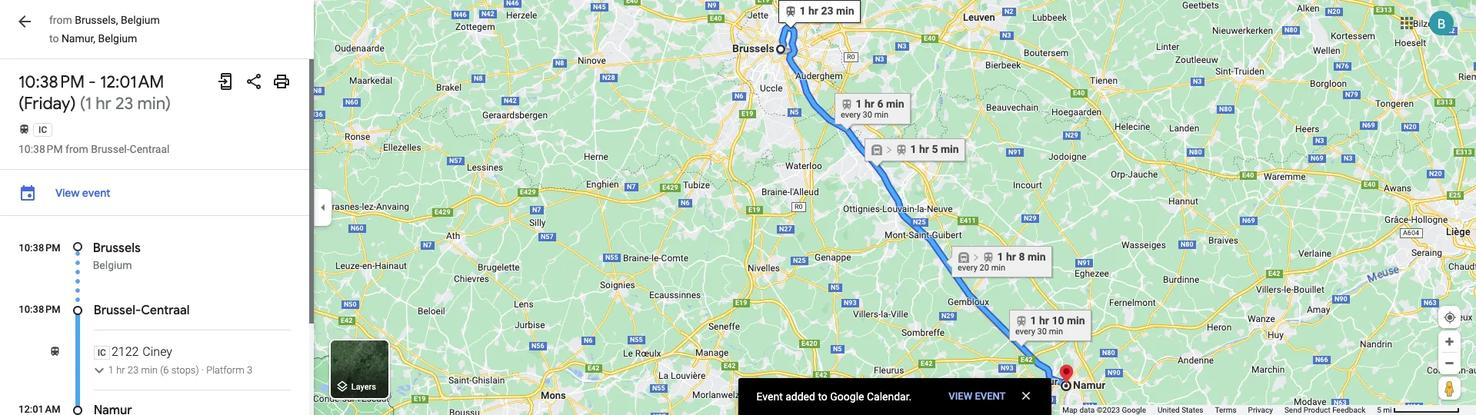 Task type: vqa. For each thing, say whether or not it's contained in the screenshot.
the top the Centraal
yes



Task type: describe. For each thing, give the bounding box(es) containing it.
1 vertical spatial min
[[141, 365, 158, 376]]

ciney
[[143, 345, 172, 359]]

data
[[1080, 406, 1095, 415]]

terms
[[1215, 406, 1237, 415]]

2122
[[111, 345, 139, 359]]

google maps element
[[0, 0, 1476, 415]]

-
[[89, 72, 96, 93]]

mi
[[1384, 406, 1392, 415]]

namur,
[[61, 32, 95, 45]]

layers
[[351, 383, 376, 393]]

3
[[247, 365, 252, 376]]

2 10:38 pm from the top
[[18, 143, 63, 155]]

0 horizontal spatial hr
[[96, 93, 111, 115]]

1 vertical spatial belgium
[[98, 32, 137, 45]]

12:01 am (friday)
[[18, 72, 164, 115]]

ic for ic
[[38, 125, 47, 135]]

1 vertical spatial 1
[[108, 365, 114, 376]]

privacy
[[1248, 406, 1273, 415]]

event added to google calendar.
[[757, 391, 912, 403]]

·
[[201, 365, 204, 376]]

5 mi
[[1377, 406, 1392, 415]]

1 vertical spatial train image
[[49, 346, 61, 358]]

united states
[[1158, 406, 1204, 415]]

main content containing 10:38 pm
[[0, 0, 314, 415]]

0 horizontal spatial (
[[80, 93, 85, 115]]

from inside region
[[65, 143, 88, 155]]

6
[[163, 365, 169, 376]]

event for view event link
[[975, 391, 1006, 402]]

event added to google calendar. alert
[[738, 379, 1052, 415]]

0 horizontal spatial 1
[[85, 93, 92, 115]]

stops)
[[171, 365, 199, 376]]

0 horizontal spatial train image
[[18, 124, 30, 135]]

brussels
[[93, 241, 141, 256]]

10:38 pm from brussel-centraal
[[18, 143, 170, 155]]

0 vertical spatial min
[[137, 93, 165, 115]]

zoom in image
[[1444, 336, 1456, 348]]

0 vertical spatial belgium
[[121, 14, 160, 26]]

platform
[[206, 365, 244, 376]]

to inside from brussels, belgium to namur, belgium
[[49, 32, 59, 45]]

0 vertical spatial centraal
[[130, 143, 170, 155]]

to inside alert
[[818, 391, 828, 403]]

©2023
[[1097, 406, 1120, 415]]

1 vertical spatial brussel-
[[94, 303, 141, 319]]

view event for view event button
[[55, 186, 110, 200]]

( 1 hr 23 min )
[[80, 93, 171, 115]]

send
[[1285, 406, 1302, 415]]

show street view coverage image
[[1439, 377, 1461, 400]]

united states button
[[1158, 405, 1204, 415]]



Task type: locate. For each thing, give the bounding box(es) containing it.
1 horizontal spatial hr
[[116, 365, 125, 376]]

google for ©2023
[[1122, 406, 1146, 415]]

main content
[[0, 0, 314, 415]]

( down the ciney in the bottom of the page
[[160, 365, 163, 376]]

0 horizontal spatial event
[[82, 186, 110, 200]]

feedback
[[1333, 406, 1366, 415]]

from up namur, on the left top
[[49, 14, 72, 26]]

to left namur, on the left top
[[49, 32, 59, 45]]

12:01 am
[[100, 72, 164, 93]]

10:38 pm
[[18, 72, 85, 93], [18, 143, 63, 155], [19, 242, 61, 254], [19, 304, 61, 315]]

ic down the (friday) at the left top of page
[[38, 125, 47, 135]]

hr
[[96, 93, 111, 115], [116, 365, 125, 376]]

states
[[1182, 406, 1204, 415]]

1 10:38 pm from the top
[[18, 72, 85, 93]]

0 vertical spatial 23
[[115, 93, 133, 115]]

centraal down )
[[130, 143, 170, 155]]

zoom out image
[[1444, 358, 1456, 369]]

map
[[1063, 406, 1078, 415]]

view inside "event added to google calendar." alert
[[949, 391, 973, 402]]

show your location image
[[1443, 311, 1457, 325]]

added
[[786, 391, 815, 403]]

brussel-
[[91, 143, 130, 155], [94, 303, 141, 319]]

1 horizontal spatial event
[[975, 391, 1006, 402]]

view event button
[[48, 179, 118, 207]]

1 vertical spatial from
[[65, 143, 88, 155]]

0 vertical spatial hr
[[96, 93, 111, 115]]

0 horizontal spatial google
[[830, 391, 864, 403]]

event inside button
[[82, 186, 110, 200]]

0 horizontal spatial to
[[49, 32, 59, 45]]

(
[[80, 93, 85, 115], [160, 365, 163, 376]]

1 vertical spatial google
[[1122, 406, 1146, 415]]

train image down the (friday) at the left top of page
[[18, 124, 30, 135]]

0 horizontal spatial view
[[55, 186, 80, 200]]

1 vertical spatial view event
[[949, 391, 1006, 402]]

brussels belgium
[[93, 241, 141, 272]]

send product feedback
[[1285, 406, 1366, 415]]

to right the added
[[818, 391, 828, 403]]

23 down ic 2122 ciney
[[128, 365, 139, 376]]

4 10:38 pm from the top
[[19, 304, 61, 315]]

train image left "2122"
[[49, 346, 61, 358]]

3 10:38 pm from the top
[[19, 242, 61, 254]]

brussel- up "2122"
[[94, 303, 141, 319]]

23
[[115, 93, 133, 115], [128, 365, 139, 376]]

belgium
[[121, 14, 160, 26], [98, 32, 137, 45], [93, 259, 132, 272]]

ic inside ic 2122 ciney
[[97, 348, 106, 359]]

terms button
[[1215, 405, 1237, 415]]

directions from brussels, belgium to namur, belgium region
[[0, 59, 314, 415]]

min right -
[[137, 93, 165, 115]]

0 vertical spatial brussel-
[[91, 143, 130, 155]]

view for view event link
[[949, 391, 973, 402]]

google inside footer
[[1122, 406, 1146, 415]]

1
[[85, 93, 92, 115], [108, 365, 114, 376]]

belgium right brussels,
[[121, 14, 160, 26]]

0 vertical spatial from
[[49, 14, 72, 26]]

hr down "2122"
[[116, 365, 125, 376]]

1 vertical spatial to
[[818, 391, 828, 403]]

0 vertical spatial 1
[[85, 93, 92, 115]]

0 vertical spatial event
[[82, 186, 110, 200]]

hr up 10:38 pm from brussel-centraal on the top left
[[96, 93, 111, 115]]

1 down "2122"
[[108, 365, 114, 376]]

0 vertical spatial to
[[49, 32, 59, 45]]

brussels,
[[75, 14, 118, 26]]

5 mi button
[[1377, 406, 1460, 415]]

google left calendar.
[[830, 391, 864, 403]]

google inside alert
[[830, 391, 864, 403]]

view inside button
[[55, 186, 80, 200]]

event
[[82, 186, 110, 200], [975, 391, 1006, 402]]

1 horizontal spatial train image
[[49, 346, 61, 358]]

0 vertical spatial google
[[830, 391, 864, 403]]

1 right the (friday) at the left top of page
[[85, 93, 92, 115]]

1 vertical spatial view
[[949, 391, 973, 402]]

view event
[[55, 186, 110, 200], [949, 391, 1006, 402]]

1 horizontal spatial google
[[1122, 406, 1146, 415]]

map data ©2023 google
[[1063, 406, 1146, 415]]

0 horizontal spatial ic
[[38, 125, 47, 135]]

1 horizontal spatial to
[[818, 391, 828, 403]]

from
[[49, 14, 72, 26], [65, 143, 88, 155]]

from brussels, belgium to namur, belgium
[[49, 14, 160, 45]]

to
[[49, 32, 59, 45], [818, 391, 828, 403]]

0 vertical spatial train image
[[18, 124, 30, 135]]

ic 2122 ciney
[[97, 345, 172, 359]]

centraal
[[130, 143, 170, 155], [141, 303, 190, 319]]

1 vertical spatial centraal
[[141, 303, 190, 319]]

1 horizontal spatial 1
[[108, 365, 114, 376]]

( left -
[[80, 93, 85, 115]]

view down 10:38 pm from brussel-centraal on the top left
[[55, 186, 80, 200]]

view event link
[[949, 389, 1006, 405]]

ic
[[38, 125, 47, 135], [97, 348, 106, 359]]

from inside from brussels, belgium to namur, belgium
[[49, 14, 72, 26]]

brussel- down the ( 1 hr 23 min )
[[91, 143, 130, 155]]

view
[[55, 186, 80, 200], [949, 391, 973, 402]]

brussel-centraal
[[94, 303, 190, 319]]

0 horizontal spatial view event
[[55, 186, 110, 200]]

belgium inside the brussels belgium
[[93, 259, 132, 272]]

google right ©2023 at the bottom
[[1122, 406, 1146, 415]]

1 vertical spatial ic
[[97, 348, 106, 359]]

10:38 pm -
[[18, 72, 100, 93]]

calendar.
[[867, 391, 912, 403]]

google for to
[[830, 391, 864, 403]]

min left 6
[[141, 365, 158, 376]]

event inside alert
[[975, 391, 1006, 402]]

1 vertical spatial hr
[[116, 365, 125, 376]]

1 horizontal spatial view
[[949, 391, 973, 402]]

collapse side panel image
[[315, 199, 332, 216]]

1 horizontal spatial (
[[160, 365, 163, 376]]

ic for ic 2122 ciney
[[97, 348, 106, 359]]

footer
[[1063, 405, 1377, 415]]

event
[[757, 391, 783, 403]]

1 horizontal spatial ic
[[97, 348, 106, 359]]

belgium down the brussels
[[93, 259, 132, 272]]

from up view event button
[[65, 143, 88, 155]]

event for view event button
[[82, 186, 110, 200]]

product
[[1304, 406, 1331, 415]]

1 vertical spatial event
[[975, 391, 1006, 402]]

centraal up the ciney in the bottom of the page
[[141, 303, 190, 319]]

0 vertical spatial view event
[[55, 186, 110, 200]]

(friday)
[[18, 93, 76, 115]]

1 hr 23 min ( 6 stops) · platform 3
[[108, 365, 252, 376]]

belgium down brussels,
[[98, 32, 137, 45]]

united
[[1158, 406, 1180, 415]]

1 horizontal spatial view event
[[949, 391, 1006, 402]]

privacy button
[[1248, 405, 1273, 415]]

view for view event button
[[55, 186, 80, 200]]

23 right -
[[115, 93, 133, 115]]

view right calendar.
[[949, 391, 973, 402]]

1 vertical spatial (
[[160, 365, 163, 376]]

footer inside google maps element
[[1063, 405, 1377, 415]]

view event for view event link
[[949, 391, 1006, 402]]

0 vertical spatial (
[[80, 93, 85, 115]]

view event inside "event added to google calendar." alert
[[949, 391, 1006, 402]]

1 vertical spatial 23
[[128, 365, 139, 376]]

view event inside button
[[55, 186, 110, 200]]

)
[[165, 93, 171, 115]]

0 vertical spatial ic
[[38, 125, 47, 135]]

0 vertical spatial view
[[55, 186, 80, 200]]

train image
[[18, 124, 30, 135], [49, 346, 61, 358]]

ic left "2122"
[[97, 348, 106, 359]]

send product feedback button
[[1285, 405, 1366, 415]]

2 vertical spatial belgium
[[93, 259, 132, 272]]

5
[[1377, 406, 1382, 415]]

min
[[137, 93, 165, 115], [141, 365, 158, 376]]

footer containing map data ©2023 google
[[1063, 405, 1377, 415]]

google
[[830, 391, 864, 403], [1122, 406, 1146, 415]]



